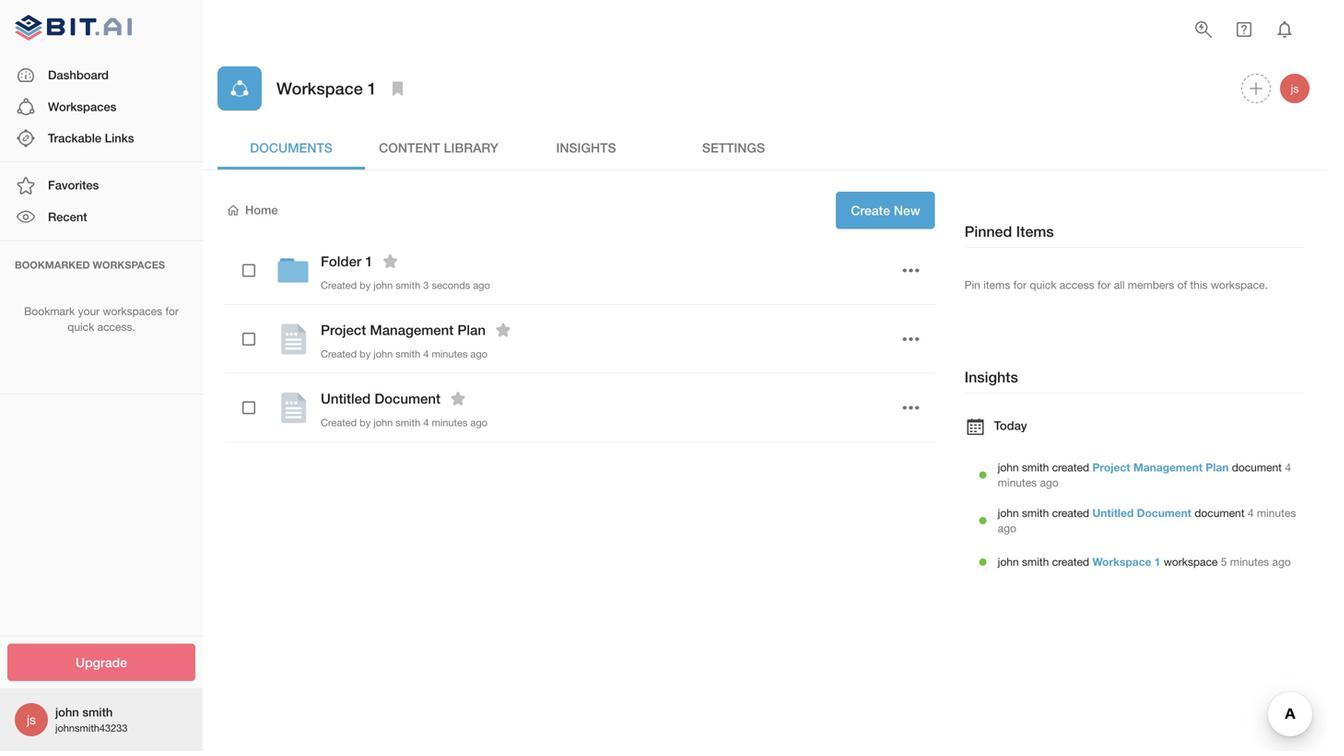 Task type: vqa. For each thing, say whether or not it's contained in the screenshot.
the right 10
no



Task type: locate. For each thing, give the bounding box(es) containing it.
created by john smith 4 minutes ago for document
[[321, 417, 488, 429]]

0 vertical spatial workspace
[[277, 78, 363, 98]]

untitled down project management plan
[[321, 391, 371, 407]]

1 left workspace
[[1155, 556, 1161, 569]]

untitled document
[[321, 391, 441, 407]]

by down untitled document
[[360, 417, 371, 429]]

workspace.
[[1211, 278, 1269, 291]]

1 vertical spatial project
[[1093, 461, 1131, 474]]

1 vertical spatial management
[[1134, 461, 1203, 474]]

3
[[423, 279, 429, 291]]

workspace 1 link
[[1093, 556, 1161, 569]]

today
[[995, 418, 1028, 433]]

2 vertical spatial created
[[1053, 556, 1090, 569]]

management
[[370, 322, 454, 338], [1134, 461, 1203, 474]]

0 vertical spatial favorite image
[[380, 250, 402, 272]]

workspace 1
[[277, 78, 377, 98]]

create new
[[851, 203, 921, 218]]

0 horizontal spatial untitled
[[321, 391, 371, 407]]

trackable
[[48, 131, 101, 145]]

0 vertical spatial insights
[[556, 140, 616, 155]]

workspace up documents link
[[277, 78, 363, 98]]

created left workspace 1 link
[[1053, 556, 1090, 569]]

workspaces button
[[0, 91, 203, 123]]

john
[[374, 279, 393, 291], [374, 348, 393, 360], [374, 417, 393, 429], [998, 461, 1019, 474], [998, 507, 1019, 519], [998, 556, 1019, 569], [55, 706, 79, 720]]

links
[[105, 131, 134, 145]]

favorite image right untitled document
[[447, 388, 469, 410]]

management up untitled document link
[[1134, 461, 1203, 474]]

1 vertical spatial workspace
[[1093, 556, 1152, 569]]

3 created from the top
[[321, 417, 357, 429]]

2 vertical spatial created
[[321, 417, 357, 429]]

minutes
[[432, 348, 468, 360], [432, 417, 468, 429], [998, 476, 1037, 489], [1258, 507, 1297, 519], [1231, 556, 1270, 569]]

smith
[[396, 279, 421, 291], [396, 348, 421, 360], [396, 417, 421, 429], [1022, 461, 1050, 474], [1022, 507, 1050, 519], [1022, 556, 1050, 569], [82, 706, 113, 720]]

1 horizontal spatial plan
[[1206, 461, 1229, 474]]

5
[[1221, 556, 1228, 569]]

for left all
[[1098, 278, 1111, 291]]

1 vertical spatial plan
[[1206, 461, 1229, 474]]

untitled up workspace 1 link
[[1093, 507, 1134, 519]]

for
[[1014, 278, 1027, 291], [1098, 278, 1111, 291], [165, 305, 179, 318]]

document down project management plan
[[375, 391, 441, 407]]

home link
[[225, 202, 278, 219]]

document down project management plan link
[[1137, 507, 1192, 519]]

created for project
[[1053, 461, 1090, 474]]

0 vertical spatial js
[[1291, 82, 1299, 95]]

workspace
[[277, 78, 363, 98], [1093, 556, 1152, 569]]

2 created from the top
[[1053, 507, 1090, 519]]

insights
[[556, 140, 616, 155], [965, 368, 1019, 386]]

favorites button
[[0, 170, 203, 201]]

1 right "folder"
[[365, 253, 373, 270]]

created
[[1053, 461, 1090, 474], [1053, 507, 1090, 519], [1053, 556, 1090, 569]]

1 left bookmark icon
[[368, 78, 377, 98]]

0 vertical spatial plan
[[458, 322, 486, 338]]

your
[[78, 305, 100, 318]]

0 horizontal spatial quick
[[68, 320, 94, 333]]

favorite image
[[492, 319, 514, 341]]

created left untitled document link
[[1053, 507, 1090, 519]]

untitled
[[321, 391, 371, 407], [1093, 507, 1134, 519]]

ago
[[473, 279, 490, 291], [471, 348, 488, 360], [471, 417, 488, 429], [1040, 476, 1059, 489], [998, 522, 1017, 535], [1273, 556, 1292, 569]]

1 horizontal spatial management
[[1134, 461, 1203, 474]]

for right items
[[1014, 278, 1027, 291]]

quick down your
[[68, 320, 94, 333]]

1 vertical spatial created
[[321, 348, 357, 360]]

create new button
[[836, 192, 936, 229]]

john smith created workspace 1 workspace 5 minutes ago
[[998, 556, 1292, 569]]

created down untitled document
[[321, 417, 357, 429]]

1 vertical spatial 4 minutes ago
[[998, 507, 1297, 535]]

bookmarked workspaces
[[15, 259, 165, 271]]

1 by from the top
[[360, 279, 371, 291]]

0 vertical spatial by
[[360, 279, 371, 291]]

insights link
[[513, 125, 660, 170]]

pin
[[965, 278, 981, 291]]

0 vertical spatial created by john smith 4 minutes ago
[[321, 348, 488, 360]]

created down "folder"
[[321, 279, 357, 291]]

favorite image
[[380, 250, 402, 272], [447, 388, 469, 410]]

folder
[[321, 253, 362, 270]]

0 vertical spatial document
[[1233, 461, 1283, 474]]

access
[[1060, 278, 1095, 291]]

by down folder 1
[[360, 279, 371, 291]]

by for untitled
[[360, 417, 371, 429]]

1 vertical spatial 1
[[365, 253, 373, 270]]

0 horizontal spatial management
[[370, 322, 454, 338]]

1 horizontal spatial project
[[1093, 461, 1131, 474]]

settings
[[703, 140, 765, 155]]

created
[[321, 279, 357, 291], [321, 348, 357, 360], [321, 417, 357, 429]]

0 vertical spatial management
[[370, 322, 454, 338]]

created by john smith 3 seconds ago
[[321, 279, 490, 291]]

smith inside john smith johnsmith43233
[[82, 706, 113, 720]]

created by john smith 4 minutes ago down project management plan
[[321, 348, 488, 360]]

bookmark image
[[387, 77, 409, 100]]

1 horizontal spatial quick
[[1030, 278, 1057, 291]]

1 vertical spatial untitled
[[1093, 507, 1134, 519]]

1 for folder 1
[[365, 253, 373, 270]]

items
[[1017, 223, 1054, 240]]

project down "folder"
[[321, 322, 366, 338]]

1
[[368, 78, 377, 98], [365, 253, 373, 270], [1155, 556, 1161, 569]]

4
[[423, 348, 429, 360], [423, 417, 429, 429], [1286, 461, 1292, 474], [1248, 507, 1254, 519]]

1 horizontal spatial document
[[1137, 507, 1192, 519]]

project up john smith created untitled document document
[[1093, 461, 1131, 474]]

3 by from the top
[[360, 417, 371, 429]]

1 vertical spatial js
[[27, 712, 36, 727]]

1 created from the top
[[321, 279, 357, 291]]

1 4 minutes ago from the top
[[998, 461, 1292, 489]]

favorite image up created by john smith 3 seconds ago
[[380, 250, 402, 272]]

pinned items
[[965, 223, 1054, 240]]

document
[[1233, 461, 1283, 474], [1195, 507, 1245, 519]]

0 horizontal spatial document
[[375, 391, 441, 407]]

2 created by john smith 4 minutes ago from the top
[[321, 417, 488, 429]]

0 vertical spatial project
[[321, 322, 366, 338]]

1 vertical spatial quick
[[68, 320, 94, 333]]

2 created from the top
[[321, 348, 357, 360]]

quick left access at the top right of page
[[1030, 278, 1057, 291]]

by down project management plan
[[360, 348, 371, 360]]

0 vertical spatial document
[[375, 391, 441, 407]]

by for project
[[360, 348, 371, 360]]

plan
[[458, 322, 486, 338], [1206, 461, 1229, 474]]

1 created from the top
[[1053, 461, 1090, 474]]

seconds
[[432, 279, 470, 291]]

favorite image for folder 1
[[380, 250, 402, 272]]

0 horizontal spatial favorite image
[[380, 250, 402, 272]]

trackable links button
[[0, 123, 203, 154]]

dashboard
[[48, 68, 109, 82]]

created up john smith created untitled document document
[[1053, 461, 1090, 474]]

workspace down john smith created untitled document document
[[1093, 556, 1152, 569]]

project
[[321, 322, 366, 338], [1093, 461, 1131, 474]]

bookmark your workspaces for quick access.
[[24, 305, 179, 333]]

upgrade
[[76, 655, 127, 670]]

0 vertical spatial 1
[[368, 78, 377, 98]]

0 horizontal spatial for
[[165, 305, 179, 318]]

for right workspaces
[[165, 305, 179, 318]]

0 vertical spatial created
[[1053, 461, 1090, 474]]

1 vertical spatial document
[[1137, 507, 1192, 519]]

created by john smith 4 minutes ago
[[321, 348, 488, 360], [321, 417, 488, 429]]

1 horizontal spatial js
[[1291, 82, 1299, 95]]

workspaces
[[103, 305, 162, 318]]

tab list
[[218, 125, 1313, 170]]

of
[[1178, 278, 1188, 291]]

0 vertical spatial 4 minutes ago
[[998, 461, 1292, 489]]

1 horizontal spatial favorite image
[[447, 388, 469, 410]]

4 minutes ago up john smith created workspace 1 workspace 5 minutes ago
[[998, 507, 1297, 535]]

1 vertical spatial by
[[360, 348, 371, 360]]

0 vertical spatial created
[[321, 279, 357, 291]]

items
[[984, 278, 1011, 291]]

created for project management plan
[[321, 348, 357, 360]]

js
[[1291, 82, 1299, 95], [27, 712, 36, 727]]

bookmark
[[24, 305, 75, 318]]

management down created by john smith 3 seconds ago
[[370, 322, 454, 338]]

1 vertical spatial created
[[1053, 507, 1090, 519]]

workspace
[[1164, 556, 1218, 569]]

quick
[[1030, 278, 1057, 291], [68, 320, 94, 333]]

document
[[375, 391, 441, 407], [1137, 507, 1192, 519]]

1 vertical spatial favorite image
[[447, 388, 469, 410]]

0 horizontal spatial insights
[[556, 140, 616, 155]]

js button
[[1278, 71, 1313, 106]]

recent button
[[0, 201, 203, 233]]

4 minutes ago
[[998, 461, 1292, 489], [998, 507, 1297, 535]]

created for untitled document
[[321, 417, 357, 429]]

2 4 minutes ago from the top
[[998, 507, 1297, 535]]

created by john smith 4 minutes ago down untitled document
[[321, 417, 488, 429]]

4 minutes ago up untitled document link
[[998, 461, 1292, 489]]

1 vertical spatial created by john smith 4 minutes ago
[[321, 417, 488, 429]]

2 vertical spatial by
[[360, 417, 371, 429]]

favorites
[[48, 178, 99, 192]]

by
[[360, 279, 371, 291], [360, 348, 371, 360], [360, 417, 371, 429]]

1 created by john smith 4 minutes ago from the top
[[321, 348, 488, 360]]

0 vertical spatial untitled
[[321, 391, 371, 407]]

dashboard button
[[0, 60, 203, 91]]

1 vertical spatial insights
[[965, 368, 1019, 386]]

2 by from the top
[[360, 348, 371, 360]]

3 created from the top
[[1053, 556, 1090, 569]]

created up untitled document
[[321, 348, 357, 360]]

0 horizontal spatial project
[[321, 322, 366, 338]]



Task type: describe. For each thing, give the bounding box(es) containing it.
upgrade button
[[7, 644, 195, 681]]

john smith created project management plan document
[[998, 461, 1283, 474]]

project management plan
[[321, 322, 486, 338]]

1 vertical spatial document
[[1195, 507, 1245, 519]]

for inside bookmark your workspaces for quick access.
[[165, 305, 179, 318]]

quick inside bookmark your workspaces for quick access.
[[68, 320, 94, 333]]

created by john smith 4 minutes ago for management
[[321, 348, 488, 360]]

library
[[444, 140, 499, 155]]

0 horizontal spatial plan
[[458, 322, 486, 338]]

all
[[1114, 278, 1125, 291]]

by for folder
[[360, 279, 371, 291]]

0 vertical spatial quick
[[1030, 278, 1057, 291]]

2 vertical spatial 1
[[1155, 556, 1161, 569]]

pinned
[[965, 223, 1013, 240]]

content
[[379, 140, 440, 155]]

1 horizontal spatial insights
[[965, 368, 1019, 386]]

workspaces
[[93, 259, 165, 271]]

insights inside insights link
[[556, 140, 616, 155]]

created for workspace
[[1053, 556, 1090, 569]]

john inside john smith johnsmith43233
[[55, 706, 79, 720]]

content library
[[379, 140, 499, 155]]

settings link
[[660, 125, 808, 170]]

created for untitled
[[1053, 507, 1090, 519]]

members
[[1128, 278, 1175, 291]]

recent
[[48, 210, 87, 224]]

bookmarked
[[15, 259, 90, 271]]

created for folder 1
[[321, 279, 357, 291]]

project management plan link
[[1093, 461, 1229, 474]]

2 horizontal spatial for
[[1098, 278, 1111, 291]]

4 minutes ago for document
[[998, 507, 1297, 535]]

this
[[1191, 278, 1208, 291]]

tab list containing documents
[[218, 125, 1313, 170]]

favorite image for untitled document
[[447, 388, 469, 410]]

create
[[851, 203, 891, 218]]

1 horizontal spatial workspace
[[1093, 556, 1152, 569]]

1 for workspace 1
[[368, 78, 377, 98]]

workspaces
[[48, 99, 117, 114]]

john smith johnsmith43233
[[55, 706, 128, 734]]

home
[[245, 203, 278, 217]]

pin items for quick access for all members of this workspace.
[[965, 278, 1269, 291]]

0 horizontal spatial workspace
[[277, 78, 363, 98]]

untitled document link
[[1093, 507, 1192, 519]]

folder 1
[[321, 253, 373, 270]]

trackable links
[[48, 131, 134, 145]]

1 horizontal spatial untitled
[[1093, 507, 1134, 519]]

1 horizontal spatial for
[[1014, 278, 1027, 291]]

content library link
[[365, 125, 513, 170]]

access.
[[97, 320, 135, 333]]

js inside button
[[1291, 82, 1299, 95]]

john smith created untitled document document
[[998, 507, 1245, 519]]

4 minutes ago for management
[[998, 461, 1292, 489]]

new
[[894, 203, 921, 218]]

documents
[[250, 140, 333, 155]]

johnsmith43233
[[55, 722, 128, 734]]

0 horizontal spatial js
[[27, 712, 36, 727]]

documents link
[[218, 125, 365, 170]]



